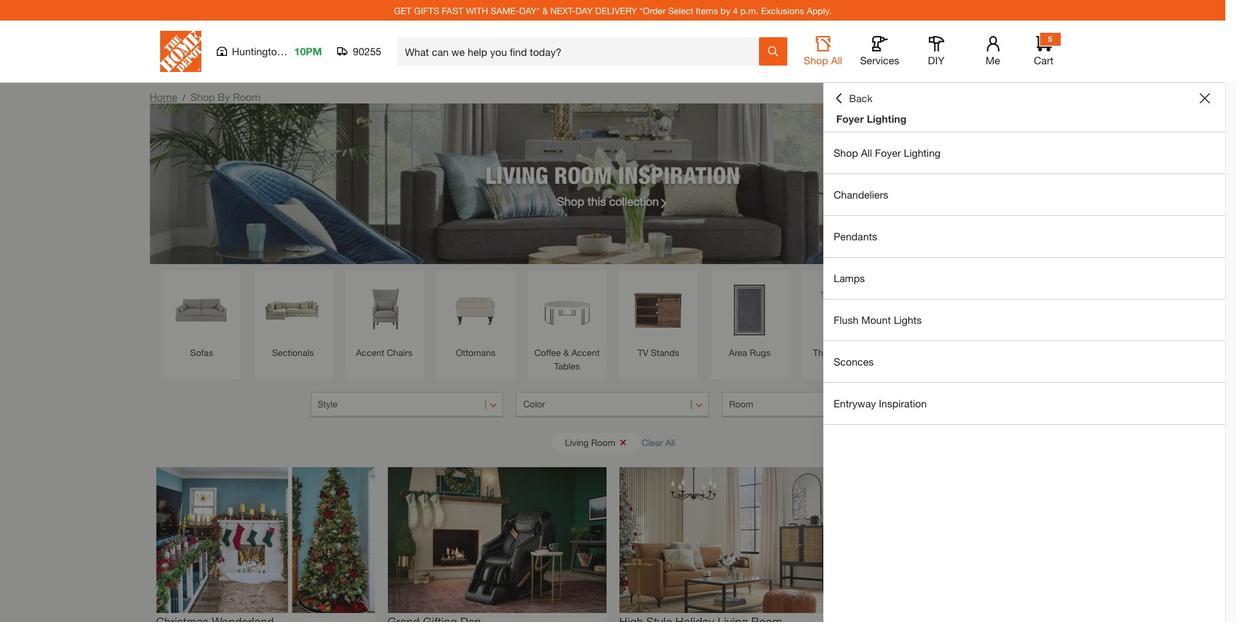 Task type: locate. For each thing, give the bounding box(es) containing it.
coffee & accent tables link
[[534, 277, 600, 373]]

shop inside button
[[804, 54, 828, 66]]

throw blankets image
[[900, 277, 965, 343]]

lighting down back at the top of page
[[867, 113, 907, 125]]

What can we help you find today? search field
[[405, 38, 758, 65]]

lighting inside shop all foyer lighting link
[[904, 147, 941, 159]]

shop down apply.
[[804, 54, 828, 66]]

& up the tables
[[563, 347, 569, 358]]

accent up the tables
[[572, 347, 600, 358]]

foyer down back button
[[836, 113, 864, 125]]

inspiration right entryway
[[879, 398, 927, 410]]

color
[[523, 399, 545, 410]]

90255 button
[[337, 45, 382, 58]]

collection
[[609, 194, 659, 208]]

0 horizontal spatial all
[[665, 437, 675, 448]]

1 horizontal spatial living
[[565, 437, 589, 448]]

shop this collection link
[[557, 193, 669, 210]]

1 horizontal spatial &
[[563, 347, 569, 358]]

ottomans
[[456, 347, 496, 358]]

sectionals link
[[260, 277, 326, 360]]

home / shop by room
[[150, 91, 261, 103]]

1 vertical spatial all
[[861, 147, 872, 159]]

sconces link
[[823, 342, 1226, 383]]

shop for shop this collection
[[557, 194, 584, 208]]

items
[[696, 5, 718, 16]]

menu
[[823, 133, 1226, 425]]

0 horizontal spatial foyer
[[836, 113, 864, 125]]

with
[[466, 5, 488, 16]]

living for living room
[[565, 437, 589, 448]]

lighting
[[867, 113, 907, 125], [904, 147, 941, 159]]

living room inspiration
[[486, 161, 740, 189]]

inspiration
[[618, 161, 740, 189], [879, 398, 927, 410]]

all down foyer lighting
[[861, 147, 872, 159]]

2 horizontal spatial stretchy image image
[[619, 468, 838, 614]]

living
[[486, 161, 548, 189], [565, 437, 589, 448]]

pendants link
[[823, 216, 1226, 257]]

accent
[[356, 347, 384, 358], [572, 347, 600, 358]]

shop inside menu
[[834, 147, 858, 159]]

drawer close image
[[1200, 93, 1210, 104]]

throw pillows image
[[808, 277, 874, 343]]

chandeliers
[[834, 188, 888, 201]]

1 horizontal spatial all
[[831, 54, 842, 66]]

tv
[[638, 347, 648, 358]]

0 vertical spatial inspiration
[[618, 161, 740, 189]]

& right day*
[[542, 5, 548, 16]]

all inside button
[[665, 437, 675, 448]]

tables
[[554, 361, 580, 372]]

tv stands image
[[626, 277, 691, 343]]

sectionals
[[272, 347, 314, 358]]

shop all foyer lighting link
[[823, 133, 1226, 174]]

0 vertical spatial &
[[542, 5, 548, 16]]

inspiration up collection
[[618, 161, 740, 189]]

1 horizontal spatial stretchy image image
[[388, 468, 606, 614]]

exclusions
[[761, 5, 804, 16]]

inspiration inside entryway inspiration link
[[879, 398, 927, 410]]

0 horizontal spatial &
[[542, 5, 548, 16]]

accent left chairs
[[356, 347, 384, 358]]

1 vertical spatial &
[[563, 347, 569, 358]]

foyer down foyer lighting
[[875, 147, 901, 159]]

2 vertical spatial all
[[665, 437, 675, 448]]

all for shop all foyer lighting
[[861, 147, 872, 159]]

5
[[1048, 34, 1052, 44]]

0 horizontal spatial living
[[486, 161, 548, 189]]

2 accent from the left
[[572, 347, 600, 358]]

apply.
[[807, 5, 832, 16]]

shop left this
[[557, 194, 584, 208]]

1 vertical spatial inspiration
[[879, 398, 927, 410]]

tv stands link
[[626, 277, 691, 360]]

1 vertical spatial foyer
[[875, 147, 901, 159]]

0 horizontal spatial inspiration
[[618, 161, 740, 189]]

throw
[[813, 347, 838, 358]]

0 horizontal spatial stretchy image image
[[156, 468, 375, 614]]

ottomans link
[[443, 277, 509, 360]]

cart
[[1034, 54, 1054, 66]]

all up back button
[[831, 54, 842, 66]]

entryway
[[834, 398, 876, 410]]

sectionals image
[[260, 277, 326, 343]]

feedback link image
[[1218, 217, 1235, 287]]

back
[[849, 92, 873, 104]]

clear all
[[642, 437, 675, 448]]

stretchy image image
[[156, 468, 375, 614], [388, 468, 606, 614], [619, 468, 838, 614]]

entryway inspiration
[[834, 398, 927, 410]]

1 horizontal spatial inspiration
[[879, 398, 927, 410]]

all for shop all
[[831, 54, 842, 66]]

all for clear all
[[665, 437, 675, 448]]

throw pillows link
[[808, 277, 874, 360]]

foyer
[[836, 113, 864, 125], [875, 147, 901, 159]]

diy button
[[916, 36, 957, 67]]

1 horizontal spatial foyer
[[875, 147, 901, 159]]

coffee & accent tables
[[534, 347, 600, 372]]

all inside button
[[831, 54, 842, 66]]

shop
[[804, 54, 828, 66], [191, 91, 215, 103], [834, 147, 858, 159], [557, 194, 584, 208]]

0 vertical spatial all
[[831, 54, 842, 66]]

sconces
[[834, 356, 874, 368]]

huntington
[[232, 45, 283, 57]]

gifts
[[414, 5, 439, 16]]

all
[[831, 54, 842, 66], [861, 147, 872, 159], [665, 437, 675, 448]]

1 horizontal spatial accent
[[572, 347, 600, 358]]

shop down foyer lighting
[[834, 147, 858, 159]]

0 vertical spatial foyer
[[836, 113, 864, 125]]

2 horizontal spatial all
[[861, 147, 872, 159]]

all inside menu
[[861, 147, 872, 159]]

0 horizontal spatial accent
[[356, 347, 384, 358]]

room
[[233, 91, 261, 103], [554, 161, 612, 189], [729, 399, 753, 410], [591, 437, 615, 448]]

day
[[575, 5, 593, 16]]

1 stretchy image image from the left
[[156, 468, 375, 614]]

back button
[[834, 92, 873, 105]]

0 vertical spatial lighting
[[867, 113, 907, 125]]

&
[[542, 5, 548, 16], [563, 347, 569, 358]]

1 vertical spatial lighting
[[904, 147, 941, 159]]

cart 5
[[1034, 34, 1054, 66]]

pendants
[[834, 230, 877, 243]]

living inside button
[[565, 437, 589, 448]]

living room
[[565, 437, 615, 448]]

shop all foyer lighting
[[834, 147, 941, 159]]

huntington park
[[232, 45, 307, 57]]

area
[[729, 347, 747, 358]]

1 accent from the left
[[356, 347, 384, 358]]

0 vertical spatial living
[[486, 161, 548, 189]]

same-
[[491, 5, 519, 16]]

next-
[[550, 5, 575, 16]]

lighting down foyer lighting
[[904, 147, 941, 159]]

1 vertical spatial living
[[565, 437, 589, 448]]

/
[[182, 92, 185, 103]]

foyer lighting
[[836, 113, 907, 125]]

all right clear
[[665, 437, 675, 448]]



Task type: describe. For each thing, give the bounding box(es) containing it.
room up this
[[554, 161, 612, 189]]

shop right /
[[191, 91, 215, 103]]

throw pillows
[[813, 347, 869, 358]]

get gifts fast with same-day* & next-day delivery *order select items by 4 p.m. exclusions apply.
[[394, 5, 832, 16]]

flush mount lights
[[834, 314, 922, 326]]

style
[[317, 399, 338, 410]]

accent inside "coffee & accent tables"
[[572, 347, 600, 358]]

room button
[[722, 392, 915, 418]]

pillows
[[841, 347, 869, 358]]

this
[[588, 194, 606, 208]]

lamps link
[[823, 258, 1226, 299]]

accent chairs link
[[352, 277, 417, 360]]

flush
[[834, 314, 859, 326]]

diy
[[928, 54, 945, 66]]

shop for shop all
[[804, 54, 828, 66]]

by
[[721, 5, 730, 16]]

2 stretchy image image from the left
[[388, 468, 606, 614]]

services
[[860, 54, 899, 66]]

me
[[986, 54, 1000, 66]]

room right by on the top left of the page
[[233, 91, 261, 103]]

clear all button
[[642, 431, 675, 455]]

sofas
[[190, 347, 213, 358]]

living for living room inspiration
[[486, 161, 548, 189]]

area rugs image
[[717, 277, 783, 343]]

4
[[733, 5, 738, 16]]

stands
[[651, 347, 679, 358]]

curtains & drapes image
[[991, 277, 1057, 343]]

color button
[[516, 392, 709, 418]]

3 stretchy image image from the left
[[619, 468, 838, 614]]

fast
[[442, 5, 463, 16]]

delivery
[[595, 5, 637, 16]]

flush mount lights link
[[823, 300, 1226, 341]]

lamps
[[834, 272, 865, 284]]

ottomans image
[[443, 277, 509, 343]]

room down area
[[729, 399, 753, 410]]

chairs
[[387, 347, 413, 358]]

living room button
[[552, 433, 640, 453]]

shop this collection
[[557, 194, 659, 208]]

shop all button
[[803, 36, 844, 67]]

accent chairs
[[356, 347, 413, 358]]

shop all
[[804, 54, 842, 66]]

& inside "coffee & accent tables"
[[563, 347, 569, 358]]

shop for shop all foyer lighting
[[834, 147, 858, 159]]

90255
[[353, 45, 381, 57]]

*order
[[640, 5, 666, 16]]

lights
[[894, 314, 922, 326]]

park
[[286, 45, 307, 57]]

area rugs link
[[717, 277, 783, 360]]

room down color button
[[591, 437, 615, 448]]

sofas link
[[169, 277, 234, 360]]

select
[[668, 5, 693, 16]]

accent chairs image
[[352, 277, 417, 343]]

day*
[[519, 5, 540, 16]]

get
[[394, 5, 412, 16]]

rugs
[[750, 347, 771, 358]]

home link
[[150, 91, 177, 103]]

menu containing shop all foyer lighting
[[823, 133, 1226, 425]]

by
[[218, 91, 230, 103]]

tv stands
[[638, 347, 679, 358]]

me button
[[972, 36, 1014, 67]]

area rugs
[[729, 347, 771, 358]]

home
[[150, 91, 177, 103]]

services button
[[859, 36, 900, 67]]

10pm
[[294, 45, 322, 57]]

the home depot logo image
[[160, 31, 201, 72]]

mount
[[861, 314, 891, 326]]

style button
[[310, 392, 503, 418]]

chandeliers link
[[823, 174, 1226, 216]]

coffee & accent tables image
[[534, 277, 600, 343]]

coffee
[[534, 347, 561, 358]]

p.m.
[[740, 5, 759, 16]]

sofas image
[[169, 277, 234, 343]]

clear
[[642, 437, 663, 448]]

entryway inspiration link
[[823, 383, 1226, 425]]



Task type: vqa. For each thing, say whether or not it's contained in the screenshot.
the 'GIFTS'
yes



